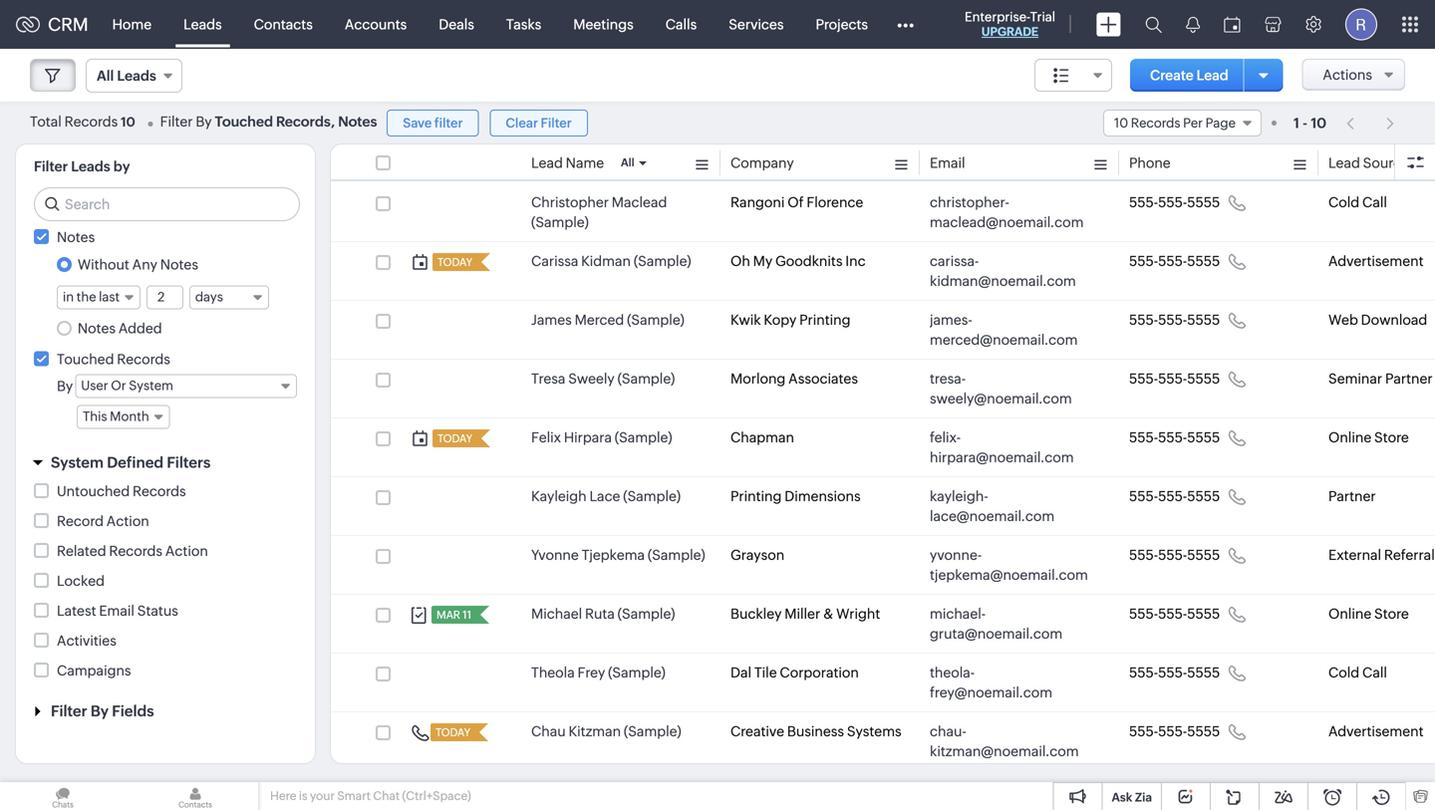 Task type: describe. For each thing, give the bounding box(es) containing it.
All Leads field
[[86, 59, 182, 93]]

store for michael- gruta@noemail.com
[[1374, 606, 1409, 622]]

seminar partner
[[1328, 371, 1433, 387]]

upgrade
[[982, 25, 1038, 38]]

all for all leads
[[97, 68, 114, 84]]

clear
[[506, 116, 538, 131]]

online for michael- gruta@noemail.com
[[1328, 606, 1371, 622]]

(sample) for tresa sweely (sample)
[[617, 371, 675, 387]]

michael- gruta@noemail.com link
[[930, 604, 1089, 644]]

mar 11
[[436, 609, 471, 621]]

home
[[112, 16, 152, 32]]

rangoni of florence
[[730, 194, 863, 210]]

chau-
[[930, 723, 966, 739]]

10 records per page
[[1114, 116, 1236, 131]]

filter right clear
[[541, 116, 572, 131]]

cold for christopher- maclead@noemail.com
[[1328, 194, 1359, 210]]

Other Modules field
[[884, 8, 927, 40]]

michael-
[[930, 606, 986, 622]]

create lead button
[[1130, 59, 1248, 92]]

christopher
[[531, 194, 609, 210]]

all leads
[[97, 68, 156, 84]]

home link
[[96, 0, 168, 48]]

michael- gruta@noemail.com
[[930, 606, 1063, 642]]

1 - 10
[[1293, 115, 1327, 131]]

(sample) for kayleigh lace (sample)
[[623, 488, 681, 504]]

felix hirpara (sample) link
[[531, 428, 672, 447]]

user or system
[[81, 378, 173, 393]]

cold call for theola- frey@noemail.com
[[1328, 665, 1387, 681]]

555-555-5555 for carissa- kidman@noemail.com
[[1129, 253, 1220, 269]]

cold call for christopher- maclead@noemail.com
[[1328, 194, 1387, 210]]

this month
[[83, 409, 149, 424]]

records for related
[[109, 543, 162, 559]]

logo image
[[16, 16, 40, 32]]

1 vertical spatial action
[[165, 543, 208, 559]]

cold for theola- frey@noemail.com
[[1328, 665, 1359, 681]]

records for total
[[64, 114, 118, 130]]

(sample) for yvonne tjepkema (sample)
[[648, 547, 705, 563]]

james- merced@noemail.com
[[930, 312, 1078, 348]]

james-
[[930, 312, 972, 328]]

inc
[[845, 253, 866, 269]]

dimensions
[[784, 488, 861, 504]]

maclead@noemail.com
[[930, 214, 1084, 230]]

is
[[299, 789, 308, 803]]

5555 for james- merced@noemail.com
[[1187, 312, 1220, 328]]

kwik
[[730, 312, 761, 328]]

chau kitzman (sample) link
[[531, 722, 681, 741]]

5555 for tresa- sweely@noemail.com
[[1187, 371, 1220, 387]]

filter for filter by touched records, notes
[[160, 114, 193, 130]]

record
[[57, 513, 104, 529]]

(sample) for james merced (sample)
[[627, 312, 684, 328]]

kayleigh- lace@noemail.com
[[930, 488, 1055, 524]]

days
[[195, 289, 223, 304]]

online store for michael- gruta@noemail.com
[[1328, 606, 1409, 622]]

5555 for michael- gruta@noemail.com
[[1187, 606, 1220, 622]]

1 vertical spatial by
[[57, 378, 73, 394]]

theola- frey@noemail.com
[[930, 665, 1052, 701]]

tjepkema@noemail.com
[[930, 567, 1088, 583]]

(sample) for chau kitzman (sample)
[[624, 723, 681, 739]]

records for 10
[[1131, 116, 1180, 131]]

carissa
[[531, 253, 578, 269]]

chat
[[373, 789, 400, 803]]

555-555-5555 for christopher- maclead@noemail.com
[[1129, 194, 1220, 210]]

accounts link
[[329, 0, 423, 48]]

projects link
[[800, 0, 884, 48]]

james- merced@noemail.com link
[[930, 310, 1089, 350]]

leads link
[[168, 0, 238, 48]]

today for chau kitzman (sample)
[[435, 726, 470, 739]]

10 inside field
[[1114, 116, 1128, 131]]

555-555-5555 for kayleigh- lace@noemail.com
[[1129, 488, 1220, 504]]

0 horizontal spatial touched
[[57, 351, 114, 367]]

online for felix- hirpara@noemail.com
[[1328, 430, 1371, 445]]

tasks link
[[490, 0, 557, 48]]

lead inside create lead button
[[1196, 67, 1228, 83]]

related
[[57, 543, 106, 559]]

here
[[270, 789, 296, 803]]

profile element
[[1333, 0, 1389, 48]]

last
[[99, 289, 120, 304]]

activities
[[57, 633, 116, 649]]

theola frey (sample)
[[531, 665, 666, 681]]

deals link
[[423, 0, 490, 48]]

latest email status
[[57, 603, 178, 619]]

system inside dropdown button
[[51, 454, 104, 472]]

search image
[[1145, 16, 1162, 33]]

create lead
[[1150, 67, 1228, 83]]

5555 for theola- frey@noemail.com
[[1187, 665, 1220, 681]]

save
[[403, 116, 432, 131]]

dal
[[730, 665, 751, 681]]

filter leads by
[[34, 158, 130, 174]]

advertisement for chau- kitzman@noemail.com
[[1328, 723, 1424, 739]]

hirpara
[[564, 430, 612, 445]]

(ctrl+space)
[[402, 789, 471, 803]]

save filter
[[403, 116, 463, 131]]

contacts image
[[133, 782, 258, 810]]

kitzman
[[569, 723, 621, 739]]

10 for 1 - 10
[[1311, 115, 1327, 131]]

create menu image
[[1096, 12, 1121, 36]]

today link for felix
[[433, 430, 474, 447]]

by for filter by fields
[[91, 703, 109, 720]]

phone
[[1129, 155, 1171, 171]]

chau
[[531, 723, 566, 739]]

michael ruta (sample)
[[531, 606, 675, 622]]

felix-
[[930, 430, 961, 445]]

theola frey (sample) link
[[531, 663, 666, 683]]

goodknits
[[775, 253, 843, 269]]

records for untouched
[[133, 483, 186, 499]]

chau kitzman (sample)
[[531, 723, 681, 739]]

total records 10
[[30, 114, 135, 130]]

filter for filter leads by
[[34, 158, 68, 174]]

5555 for carissa- kidman@noemail.com
[[1187, 253, 1220, 269]]

yvonne-
[[930, 547, 982, 563]]

buckley
[[730, 606, 782, 622]]

kitzman@noemail.com
[[930, 743, 1079, 759]]

5555 for christopher- maclead@noemail.com
[[1187, 194, 1220, 210]]

tresa- sweely@noemail.com link
[[930, 369, 1089, 409]]

5555 for felix- hirpara@noemail.com
[[1187, 430, 1220, 445]]

0 vertical spatial action
[[106, 513, 149, 529]]

store for felix- hirpara@noemail.com
[[1374, 430, 1409, 445]]

carissa kidman (sample)
[[531, 253, 691, 269]]

source
[[1363, 155, 1409, 171]]

month
[[110, 409, 149, 424]]

download
[[1361, 312, 1427, 328]]

kopy
[[764, 312, 797, 328]]

10 Records Per Page field
[[1103, 110, 1262, 137]]

chapman
[[730, 430, 794, 445]]

hirpara@noemail.com
[[930, 449, 1074, 465]]

michael ruta (sample) link
[[531, 604, 675, 624]]

lead source
[[1328, 155, 1409, 171]]

services link
[[713, 0, 800, 48]]

kayleigh- lace@noemail.com link
[[930, 486, 1089, 526]]



Task type: locate. For each thing, give the bounding box(es) containing it.
record action
[[57, 513, 149, 529]]

filter down the total
[[34, 158, 68, 174]]

leads for filter leads by
[[71, 158, 110, 174]]

total
[[30, 114, 62, 130]]

5 5555 from the top
[[1187, 430, 1220, 445]]

1
[[1293, 115, 1299, 131]]

filter by fields button
[[16, 694, 315, 729]]

0 vertical spatial cold call
[[1328, 194, 1387, 210]]

(sample) right kitzman
[[624, 723, 681, 739]]

today
[[437, 256, 472, 269], [437, 433, 472, 445], [435, 726, 470, 739]]

None text field
[[147, 286, 182, 308]]

by for filter by touched records, notes
[[196, 114, 212, 130]]

accounts
[[345, 16, 407, 32]]

campaigns
[[57, 663, 131, 679]]

1 online from the top
[[1328, 430, 1371, 445]]

records left per
[[1131, 116, 1180, 131]]

0 horizontal spatial email
[[99, 603, 134, 619]]

touched up user
[[57, 351, 114, 367]]

online store down seminar partner
[[1328, 430, 1409, 445]]

2 horizontal spatial lead
[[1328, 155, 1360, 171]]

(sample) for christopher maclead (sample)
[[531, 214, 589, 230]]

4 5555 from the top
[[1187, 371, 1220, 387]]

records down record action
[[109, 543, 162, 559]]

sweely@noemail.com
[[930, 391, 1072, 407]]

0 vertical spatial printing
[[799, 312, 851, 328]]

0 vertical spatial partner
[[1385, 371, 1433, 387]]

10
[[121, 115, 135, 130], [1311, 115, 1327, 131], [1114, 116, 1128, 131]]

theola-
[[930, 665, 975, 681]]

3 5555 from the top
[[1187, 312, 1220, 328]]

1 vertical spatial today
[[437, 433, 472, 445]]

theola- frey@noemail.com link
[[930, 663, 1089, 703]]

0 vertical spatial today link
[[433, 253, 474, 271]]

(sample) right the 'lace'
[[623, 488, 681, 504]]

tile
[[754, 665, 777, 681]]

0 horizontal spatial printing
[[730, 488, 782, 504]]

0 vertical spatial leads
[[183, 16, 222, 32]]

printing dimensions
[[730, 488, 861, 504]]

carissa- kidman@noemail.com
[[930, 253, 1076, 289]]

555-555-5555 for yvonne- tjepkema@noemail.com
[[1129, 547, 1220, 563]]

leads down the home link
[[117, 68, 156, 84]]

profile image
[[1345, 8, 1377, 40]]

6 555-555-5555 from the top
[[1129, 488, 1220, 504]]

2 online store from the top
[[1328, 606, 1409, 622]]

action
[[106, 513, 149, 529], [165, 543, 208, 559]]

9 5555 from the top
[[1187, 665, 1220, 681]]

5555 for yvonne- tjepkema@noemail.com
[[1187, 547, 1220, 563]]

printing right kopy
[[799, 312, 851, 328]]

today link for chau
[[431, 723, 472, 741]]

touched left records, at the top left of page
[[215, 114, 273, 130]]

2 horizontal spatial 10
[[1311, 115, 1327, 131]]

tresa sweely (sample)
[[531, 371, 675, 387]]

the
[[76, 289, 96, 304]]

(sample) right sweely
[[617, 371, 675, 387]]

partner right seminar
[[1385, 371, 1433, 387]]

system defined filters button
[[16, 445, 315, 481]]

chats image
[[0, 782, 126, 810]]

ruta
[[585, 606, 615, 622]]

(sample) right hirpara
[[615, 430, 672, 445]]

leads inside field
[[117, 68, 156, 84]]

9 555-555-5555 from the top
[[1129, 665, 1220, 681]]

leads left by
[[71, 158, 110, 174]]

calendar image
[[1224, 16, 1241, 32]]

0 horizontal spatial action
[[106, 513, 149, 529]]

merced@noemail.com
[[930, 332, 1078, 348]]

1 horizontal spatial 10
[[1114, 116, 1128, 131]]

today link for carissa
[[433, 253, 474, 271]]

2 5555 from the top
[[1187, 253, 1220, 269]]

miller
[[785, 606, 820, 622]]

wright
[[836, 606, 880, 622]]

external
[[1328, 547, 1381, 563]]

5555 for kayleigh- lace@noemail.com
[[1187, 488, 1220, 504]]

555-555-5555 for michael- gruta@noemail.com
[[1129, 606, 1220, 622]]

web download
[[1328, 312, 1427, 328]]

8 5555 from the top
[[1187, 606, 1220, 622]]

calls
[[665, 16, 697, 32]]

days field
[[189, 285, 269, 309]]

0 vertical spatial today
[[437, 256, 472, 269]]

10 left per
[[1114, 116, 1128, 131]]

(sample) down christopher on the left top of page
[[531, 214, 589, 230]]

by
[[113, 158, 130, 174]]

1 5555 from the top
[[1187, 194, 1220, 210]]

lead for lead name
[[531, 155, 563, 171]]

filters
[[167, 454, 211, 472]]

filter by fields
[[51, 703, 154, 720]]

all up total records 10
[[97, 68, 114, 84]]

leads for all leads
[[117, 68, 156, 84]]

Search text field
[[35, 188, 299, 220]]

printing up grayson at bottom right
[[730, 488, 782, 504]]

untouched
[[57, 483, 130, 499]]

action up related records action
[[106, 513, 149, 529]]

0 vertical spatial cold
[[1328, 194, 1359, 210]]

christopher- maclead@noemail.com link
[[930, 192, 1089, 232]]

in
[[63, 289, 74, 304]]

records down the added
[[117, 351, 170, 367]]

0 vertical spatial online
[[1328, 430, 1371, 445]]

notes right records, at the top left of page
[[338, 114, 377, 130]]

0 vertical spatial touched
[[215, 114, 273, 130]]

5555 for chau- kitzman@noemail.com
[[1187, 723, 1220, 739]]

1 advertisement from the top
[[1328, 253, 1424, 269]]

6 5555 from the top
[[1187, 488, 1220, 504]]

notes added
[[78, 321, 162, 337]]

meetings link
[[557, 0, 649, 48]]

call for christopher- maclead@noemail.com
[[1362, 194, 1387, 210]]

by inside dropdown button
[[91, 703, 109, 720]]

1 cold from the top
[[1328, 194, 1359, 210]]

10 inside total records 10
[[121, 115, 135, 130]]

create menu element
[[1084, 0, 1133, 48]]

online down seminar
[[1328, 430, 1371, 445]]

1 horizontal spatial by
[[91, 703, 109, 720]]

ask zia
[[1112, 791, 1152, 804]]

tresa-
[[930, 371, 966, 387]]

by left fields
[[91, 703, 109, 720]]

2 horizontal spatial by
[[196, 114, 212, 130]]

store down external referral
[[1374, 606, 1409, 622]]

today for felix hirpara (sample)
[[437, 433, 472, 445]]

1 vertical spatial cold
[[1328, 665, 1359, 681]]

today link
[[433, 253, 474, 271], [433, 430, 474, 447], [431, 723, 472, 741]]

enterprise-trial upgrade
[[965, 9, 1055, 38]]

(sample) for michael ruta (sample)
[[618, 606, 675, 622]]

0 horizontal spatial 10
[[121, 115, 135, 130]]

(sample) for theola frey (sample)
[[608, 665, 666, 681]]

filter
[[160, 114, 193, 130], [541, 116, 572, 131], [34, 158, 68, 174], [51, 703, 87, 720]]

chau- kitzman@noemail.com
[[930, 723, 1079, 759]]

records down the system defined filters dropdown button on the left of the page
[[133, 483, 186, 499]]

your
[[310, 789, 335, 803]]

1 vertical spatial today link
[[433, 430, 474, 447]]

christopher- maclead@noemail.com
[[930, 194, 1084, 230]]

kayleigh lace (sample)
[[531, 488, 681, 504]]

0 vertical spatial by
[[196, 114, 212, 130]]

7 5555 from the top
[[1187, 547, 1220, 563]]

1 store from the top
[[1374, 430, 1409, 445]]

7 555-555-5555 from the top
[[1129, 547, 1220, 563]]

This Month field
[[77, 405, 170, 429]]

row group containing christopher maclead (sample)
[[331, 183, 1435, 771]]

11
[[463, 609, 471, 621]]

1 555-555-5555 from the top
[[1129, 194, 1220, 210]]

0 horizontal spatial by
[[57, 378, 73, 394]]

(sample) inside christopher maclead (sample)
[[531, 214, 589, 230]]

online down external
[[1328, 606, 1371, 622]]

notes right any on the left top of page
[[160, 256, 198, 272]]

kayleigh
[[531, 488, 587, 504]]

oh
[[730, 253, 750, 269]]

filter down campaigns
[[51, 703, 87, 720]]

referral
[[1384, 547, 1435, 563]]

partner up external
[[1328, 488, 1376, 504]]

0 horizontal spatial all
[[97, 68, 114, 84]]

(sample) right merced
[[627, 312, 684, 328]]

1 horizontal spatial email
[[930, 155, 965, 171]]

1 horizontal spatial printing
[[799, 312, 851, 328]]

3 555-555-5555 from the top
[[1129, 312, 1220, 328]]

store down seminar partner
[[1374, 430, 1409, 445]]

555-555-5555 for chau- kitzman@noemail.com
[[1129, 723, 1220, 739]]

of
[[787, 194, 804, 210]]

records for touched
[[117, 351, 170, 367]]

10 5555 from the top
[[1187, 723, 1220, 739]]

by left user
[[57, 378, 73, 394]]

lead left "name"
[[531, 155, 563, 171]]

frey
[[578, 665, 605, 681]]

by up search text field
[[196, 114, 212, 130]]

leads right home in the top of the page
[[183, 16, 222, 32]]

corporation
[[780, 665, 859, 681]]

all inside all leads field
[[97, 68, 114, 84]]

felix- hirpara@noemail.com
[[930, 430, 1074, 465]]

4 555-555-5555 from the top
[[1129, 371, 1220, 387]]

0 horizontal spatial partner
[[1328, 488, 1376, 504]]

8 555-555-5555 from the top
[[1129, 606, 1220, 622]]

1 vertical spatial partner
[[1328, 488, 1376, 504]]

email up christopher-
[[930, 155, 965, 171]]

1 vertical spatial email
[[99, 603, 134, 619]]

10 for total records 10
[[121, 115, 135, 130]]

in the last field
[[57, 285, 141, 309]]

1 horizontal spatial lead
[[1196, 67, 1228, 83]]

florence
[[807, 194, 863, 210]]

size image
[[1054, 67, 1069, 85]]

zia
[[1135, 791, 1152, 804]]

theola
[[531, 665, 575, 681]]

1 horizontal spatial leads
[[117, 68, 156, 84]]

0 vertical spatial advertisement
[[1328, 253, 1424, 269]]

touched records
[[57, 351, 170, 367]]

2 cold call from the top
[[1328, 665, 1387, 681]]

signals element
[[1174, 0, 1212, 49]]

lead for lead source
[[1328, 155, 1360, 171]]

1 horizontal spatial all
[[621, 156, 634, 169]]

(sample) right tjepkema
[[648, 547, 705, 563]]

all up maclead
[[621, 156, 634, 169]]

1 horizontal spatial system
[[129, 378, 173, 393]]

2 vertical spatial today link
[[431, 723, 472, 741]]

0 vertical spatial email
[[930, 155, 965, 171]]

2 cold from the top
[[1328, 665, 1359, 681]]

records right the total
[[64, 114, 118, 130]]

action up status
[[165, 543, 208, 559]]

(sample) for felix hirpara (sample)
[[615, 430, 672, 445]]

1 vertical spatial leads
[[117, 68, 156, 84]]

web
[[1328, 312, 1358, 328]]

(sample) for carissa kidman (sample)
[[634, 253, 691, 269]]

filter for filter by fields
[[51, 703, 87, 720]]

navigation
[[1337, 109, 1405, 138]]

mar
[[436, 609, 460, 621]]

records inside field
[[1131, 116, 1180, 131]]

gruta@noemail.com
[[930, 626, 1063, 642]]

10 up by
[[121, 115, 135, 130]]

defined
[[107, 454, 163, 472]]

555-555-5555 for felix- hirpara@noemail.com
[[1129, 430, 1220, 445]]

2 vertical spatial by
[[91, 703, 109, 720]]

1 horizontal spatial partner
[[1385, 371, 1433, 387]]

0 vertical spatial call
[[1362, 194, 1387, 210]]

tjepkema
[[582, 547, 645, 563]]

online store for felix- hirpara@noemail.com
[[1328, 430, 1409, 445]]

calls link
[[649, 0, 713, 48]]

0 vertical spatial system
[[129, 378, 173, 393]]

1 vertical spatial all
[[621, 156, 634, 169]]

1 vertical spatial online store
[[1328, 606, 1409, 622]]

None field
[[1035, 59, 1112, 92]]

or
[[111, 378, 126, 393]]

User Or System field
[[75, 374, 297, 398]]

1 vertical spatial cold call
[[1328, 665, 1387, 681]]

10 555-555-5555 from the top
[[1129, 723, 1220, 739]]

online store down external referral
[[1328, 606, 1409, 622]]

2 call from the top
[[1362, 665, 1387, 681]]

oh my goodknits inc
[[730, 253, 866, 269]]

sweely
[[568, 371, 615, 387]]

0 vertical spatial store
[[1374, 430, 1409, 445]]

lead right create
[[1196, 67, 1228, 83]]

row group
[[331, 183, 1435, 771]]

james merced (sample) link
[[531, 310, 684, 330]]

1 online store from the top
[[1328, 430, 1409, 445]]

2 online from the top
[[1328, 606, 1371, 622]]

filter
[[434, 116, 463, 131]]

555-555-5555 for theola- frey@noemail.com
[[1129, 665, 1220, 681]]

notes up without
[[57, 229, 95, 245]]

1 horizontal spatial touched
[[215, 114, 273, 130]]

2 store from the top
[[1374, 606, 1409, 622]]

contacts link
[[238, 0, 329, 48]]

1 vertical spatial system
[[51, 454, 104, 472]]

added
[[118, 321, 162, 337]]

status
[[137, 603, 178, 619]]

555-555-5555
[[1129, 194, 1220, 210], [1129, 253, 1220, 269], [1129, 312, 1220, 328], [1129, 371, 1220, 387], [1129, 430, 1220, 445], [1129, 488, 1220, 504], [1129, 547, 1220, 563], [1129, 606, 1220, 622], [1129, 665, 1220, 681], [1129, 723, 1220, 739]]

today for carissa kidman (sample)
[[437, 256, 472, 269]]

(sample) right the 'ruta'
[[618, 606, 675, 622]]

yvonne
[[531, 547, 579, 563]]

0 horizontal spatial leads
[[71, 158, 110, 174]]

trial
[[1030, 9, 1055, 24]]

signals image
[[1186, 16, 1200, 33]]

grayson
[[730, 547, 784, 563]]

systems
[[847, 723, 902, 739]]

0 horizontal spatial system
[[51, 454, 104, 472]]

notes down in the last field
[[78, 321, 116, 337]]

10 right - on the right top of page
[[1311, 115, 1327, 131]]

1 horizontal spatial action
[[165, 543, 208, 559]]

1 call from the top
[[1362, 194, 1387, 210]]

related records action
[[57, 543, 208, 559]]

1 vertical spatial store
[[1374, 606, 1409, 622]]

advertisement for carissa- kidman@noemail.com
[[1328, 253, 1424, 269]]

here is your smart chat (ctrl+space)
[[270, 789, 471, 803]]

email right latest
[[99, 603, 134, 619]]

1 vertical spatial call
[[1362, 665, 1387, 681]]

search element
[[1133, 0, 1174, 49]]

1 vertical spatial advertisement
[[1328, 723, 1424, 739]]

kayleigh lace (sample) link
[[531, 486, 681, 506]]

5 555-555-5555 from the top
[[1129, 430, 1220, 445]]

2 vertical spatial leads
[[71, 158, 110, 174]]

(sample) right the kidman
[[634, 253, 691, 269]]

contacts
[[254, 16, 313, 32]]

2 555-555-5555 from the top
[[1129, 253, 1220, 269]]

2 vertical spatial today
[[435, 726, 470, 739]]

1 cold call from the top
[[1328, 194, 1387, 210]]

felix
[[531, 430, 561, 445]]

1 vertical spatial touched
[[57, 351, 114, 367]]

1 vertical spatial online
[[1328, 606, 1371, 622]]

lead left source
[[1328, 155, 1360, 171]]

system inside field
[[129, 378, 173, 393]]

system right or
[[129, 378, 173, 393]]

fields
[[112, 703, 154, 720]]

filter inside dropdown button
[[51, 703, 87, 720]]

555-555-5555 for james- merced@noemail.com
[[1129, 312, 1220, 328]]

by
[[196, 114, 212, 130], [57, 378, 73, 394], [91, 703, 109, 720]]

(sample) right frey
[[608, 665, 666, 681]]

tasks
[[506, 16, 541, 32]]

0 vertical spatial online store
[[1328, 430, 1409, 445]]

call for theola- frey@noemail.com
[[1362, 665, 1387, 681]]

mar 11 link
[[432, 606, 473, 624]]

1 vertical spatial printing
[[730, 488, 782, 504]]

0 horizontal spatial lead
[[531, 155, 563, 171]]

tresa
[[531, 371, 565, 387]]

0 vertical spatial all
[[97, 68, 114, 84]]

filter down all leads field
[[160, 114, 193, 130]]

2 horizontal spatial leads
[[183, 16, 222, 32]]

2 advertisement from the top
[[1328, 723, 1424, 739]]

all for all
[[621, 156, 634, 169]]

system up "untouched"
[[51, 454, 104, 472]]

dal tile corporation
[[730, 665, 859, 681]]

555-555-5555 for tresa- sweely@noemail.com
[[1129, 371, 1220, 387]]



Task type: vqa. For each thing, say whether or not it's contained in the screenshot.


